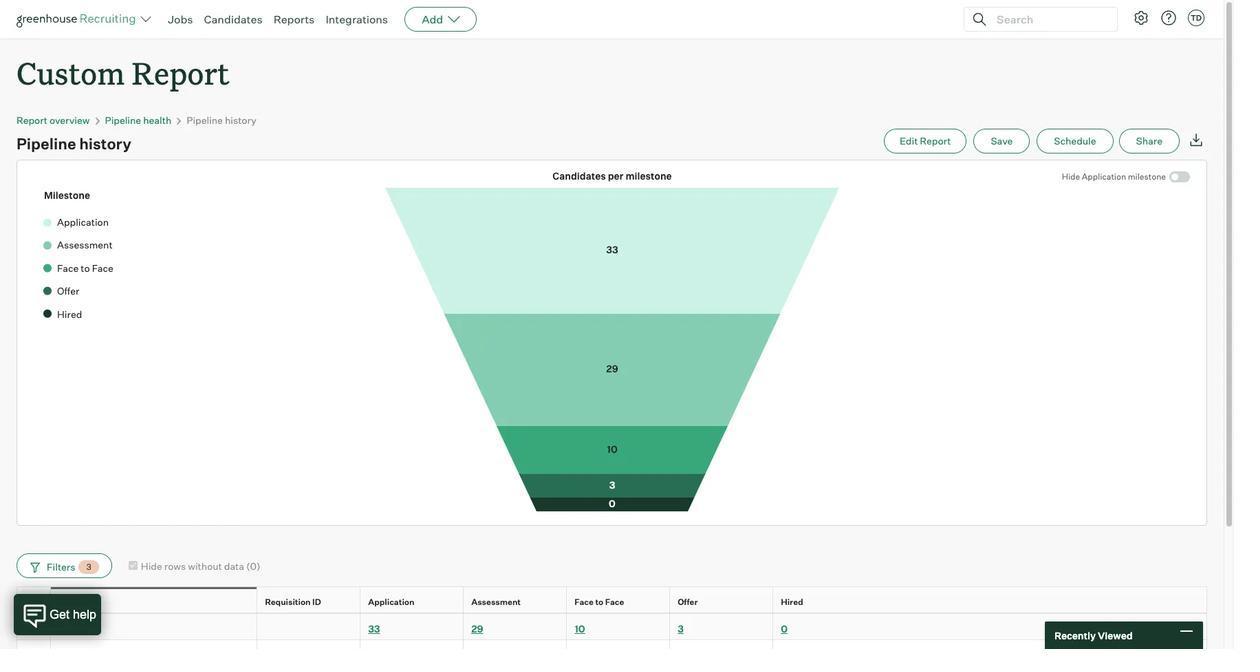 Task type: describe. For each thing, give the bounding box(es) containing it.
6 cell from the left
[[567, 640, 670, 649]]

td button
[[1186, 7, 1208, 29]]

total
[[59, 623, 82, 635]]

overview
[[50, 114, 90, 126]]

Search text field
[[994, 9, 1105, 29]]

reports
[[274, 12, 315, 26]]

requisition
[[265, 597, 311, 607]]

hide for hide application milestone
[[1062, 172, 1081, 182]]

filters
[[47, 561, 75, 573]]

report for custom report
[[132, 52, 230, 93]]

name
[[76, 597, 99, 607]]

job name
[[59, 597, 99, 607]]

33 link
[[368, 623, 380, 635]]

report overview
[[17, 114, 90, 126]]

integrations link
[[326, 12, 388, 26]]

face to face
[[575, 597, 625, 607]]

data
[[224, 560, 244, 572]]

hide application milestone
[[1062, 172, 1167, 182]]

integrations
[[326, 12, 388, 26]]

hide rows without data (0)
[[141, 560, 261, 572]]

face to face column header
[[567, 587, 673, 617]]

0 horizontal spatial 3
[[86, 562, 91, 572]]

row containing job name
[[17, 587, 1208, 617]]

1 vertical spatial report
[[17, 114, 48, 126]]

requisition id column header
[[257, 587, 363, 617]]

report overview link
[[17, 114, 90, 126]]

milestone
[[1129, 172, 1167, 182]]

save
[[991, 135, 1013, 147]]

2 face from the left
[[606, 597, 625, 607]]

share button
[[1120, 129, 1180, 154]]

schedule
[[1055, 135, 1097, 147]]

1 cell from the left
[[17, 640, 51, 649]]

edit
[[900, 135, 918, 147]]

row containing total
[[17, 613, 1208, 640]]

0 link
[[781, 623, 788, 635]]

33
[[368, 623, 380, 635]]

pipeline for the pipeline health link
[[105, 114, 141, 126]]

pipeline history link
[[187, 114, 257, 126]]

pipeline for pipeline history link
[[187, 114, 223, 126]]

share
[[1137, 135, 1163, 147]]

configure image
[[1134, 10, 1150, 26]]

pipeline health link
[[105, 114, 172, 126]]

save and schedule this report to revisit it! element
[[974, 129, 1037, 154]]

hide for hide rows without data (0)
[[141, 560, 162, 572]]

10 link
[[575, 623, 586, 635]]

jobs
[[168, 12, 193, 26]]

0 vertical spatial pipeline history
[[187, 114, 257, 126]]

edit report
[[900, 135, 951, 147]]

recently
[[1055, 629, 1096, 641]]

add
[[422, 12, 443, 26]]

without
[[188, 560, 222, 572]]

td
[[1191, 13, 1203, 23]]

8 cell from the left
[[774, 640, 1208, 649]]

1 face from the left
[[575, 597, 594, 607]]

reports link
[[274, 12, 315, 26]]



Task type: locate. For each thing, give the bounding box(es) containing it.
1 vertical spatial history
[[79, 134, 131, 153]]

pipeline down report overview
[[17, 134, 76, 153]]

0 horizontal spatial pipeline
[[17, 134, 76, 153]]

assessment column header
[[464, 587, 570, 617]]

1 horizontal spatial hide
[[1062, 172, 1081, 182]]

4 cell from the left
[[361, 640, 464, 649]]

hide down "schedule" button at the top of the page
[[1062, 172, 1081, 182]]

10
[[575, 623, 586, 635]]

job name column header
[[51, 587, 260, 617]]

total column header
[[51, 614, 257, 640]]

custom report
[[17, 52, 230, 93]]

29 link
[[472, 623, 484, 635]]

3 down "offer"
[[678, 623, 684, 635]]

table containing total
[[17, 587, 1208, 649]]

face
[[575, 597, 594, 607], [606, 597, 625, 607]]

milestone
[[44, 189, 90, 201]]

row down the face to face
[[17, 613, 1208, 640]]

(0)
[[246, 560, 261, 572]]

health
[[143, 114, 172, 126]]

save button
[[974, 129, 1031, 154]]

row
[[17, 587, 1208, 617], [17, 613, 1208, 640], [17, 640, 1208, 649]]

viewed
[[1098, 629, 1133, 641]]

1 vertical spatial hide
[[141, 560, 162, 572]]

face right to
[[606, 597, 625, 607]]

1 horizontal spatial report
[[132, 52, 230, 93]]

7 cell from the left
[[670, 640, 774, 649]]

column header left total at the left of the page
[[17, 614, 51, 640]]

hide
[[1062, 172, 1081, 182], [141, 560, 162, 572]]

0 vertical spatial hide
[[1062, 172, 1081, 182]]

report for edit report
[[920, 135, 951, 147]]

2 vertical spatial report
[[920, 135, 951, 147]]

assessment
[[472, 597, 521, 607]]

cell
[[17, 640, 51, 649], [51, 640, 257, 649], [257, 640, 361, 649], [361, 640, 464, 649], [464, 640, 567, 649], [567, 640, 670, 649], [670, 640, 774, 649], [774, 640, 1208, 649]]

report up health
[[132, 52, 230, 93]]

0 horizontal spatial face
[[575, 597, 594, 607]]

1 horizontal spatial face
[[606, 597, 625, 607]]

history
[[225, 114, 257, 126], [79, 134, 131, 153]]

pipeline left health
[[105, 114, 141, 126]]

face left to
[[575, 597, 594, 607]]

application column header
[[361, 587, 467, 617]]

custom
[[17, 52, 125, 93]]

1 horizontal spatial history
[[225, 114, 257, 126]]

3 right filters
[[86, 562, 91, 572]]

download image
[[1189, 132, 1205, 148]]

1 row from the top
[[17, 587, 1208, 617]]

0 vertical spatial application
[[1083, 172, 1127, 182]]

29
[[472, 623, 484, 635]]

2 cell from the left
[[51, 640, 257, 649]]

2 horizontal spatial pipeline
[[187, 114, 223, 126]]

3 cell from the left
[[257, 640, 361, 649]]

1 horizontal spatial pipeline
[[105, 114, 141, 126]]

0 vertical spatial history
[[225, 114, 257, 126]]

application
[[1083, 172, 1127, 182], [368, 597, 415, 607]]

report right edit
[[920, 135, 951, 147]]

hide right "hide rows without data (0)" checkbox
[[141, 560, 162, 572]]

2 column header from the left
[[257, 614, 361, 640]]

pipeline history down overview at the left of page
[[17, 134, 131, 153]]

1 horizontal spatial pipeline history
[[187, 114, 257, 126]]

row down 10 link
[[17, 640, 1208, 649]]

rows
[[164, 560, 186, 572]]

job
[[59, 597, 74, 607]]

1 vertical spatial application
[[368, 597, 415, 607]]

report inside edit report "link"
[[920, 135, 951, 147]]

pipeline history
[[187, 114, 257, 126], [17, 134, 131, 153]]

jobs link
[[168, 12, 193, 26]]

row group
[[17, 640, 1208, 649]]

to
[[596, 597, 604, 607]]

1 vertical spatial 3
[[678, 623, 684, 635]]

offer
[[678, 597, 698, 607]]

schedule button
[[1037, 129, 1114, 154]]

0
[[781, 623, 788, 635]]

0 horizontal spatial application
[[368, 597, 415, 607]]

application up 33 link
[[368, 597, 415, 607]]

filter image
[[28, 561, 40, 573]]

application inside column header
[[368, 597, 415, 607]]

Hide rows without data (0) checkbox
[[129, 561, 138, 570]]

pipeline health
[[105, 114, 172, 126]]

1 horizontal spatial application
[[1083, 172, 1127, 182]]

hired
[[781, 597, 804, 607]]

0 horizontal spatial hide
[[141, 560, 162, 572]]

add button
[[405, 7, 477, 32]]

report left overview at the left of page
[[17, 114, 48, 126]]

3 link
[[678, 623, 684, 635]]

column header
[[17, 614, 51, 640], [257, 614, 361, 640]]

table
[[17, 587, 1208, 649]]

candidates
[[204, 12, 263, 26]]

0 vertical spatial 3
[[86, 562, 91, 572]]

pipeline right health
[[187, 114, 223, 126]]

1 horizontal spatial column header
[[257, 614, 361, 640]]

pipeline
[[105, 114, 141, 126], [187, 114, 223, 126], [17, 134, 76, 153]]

0 horizontal spatial report
[[17, 114, 48, 126]]

3 row from the top
[[17, 640, 1208, 649]]

report
[[132, 52, 230, 93], [17, 114, 48, 126], [920, 135, 951, 147]]

application left milestone
[[1083, 172, 1127, 182]]

0 horizontal spatial column header
[[17, 614, 51, 640]]

0 horizontal spatial history
[[79, 134, 131, 153]]

pipeline history right health
[[187, 114, 257, 126]]

candidates link
[[204, 12, 263, 26]]

2 horizontal spatial report
[[920, 135, 951, 147]]

1 horizontal spatial 3
[[678, 623, 684, 635]]

greenhouse recruiting image
[[17, 11, 140, 28]]

2 row from the top
[[17, 613, 1208, 640]]

requisition id
[[265, 597, 321, 607]]

0 vertical spatial report
[[132, 52, 230, 93]]

td button
[[1189, 10, 1205, 26]]

1 vertical spatial pipeline history
[[17, 134, 131, 153]]

recently viewed
[[1055, 629, 1133, 641]]

0 horizontal spatial pipeline history
[[17, 134, 131, 153]]

1 column header from the left
[[17, 614, 51, 640]]

column header down id
[[257, 614, 361, 640]]

id
[[313, 597, 321, 607]]

edit report link
[[884, 129, 967, 154]]

row up 10 link
[[17, 587, 1208, 617]]

3
[[86, 562, 91, 572], [678, 623, 684, 635]]

offer column header
[[670, 587, 776, 617]]

5 cell from the left
[[464, 640, 567, 649]]



Task type: vqa. For each thing, say whether or not it's contained in the screenshot.
Requisition
yes



